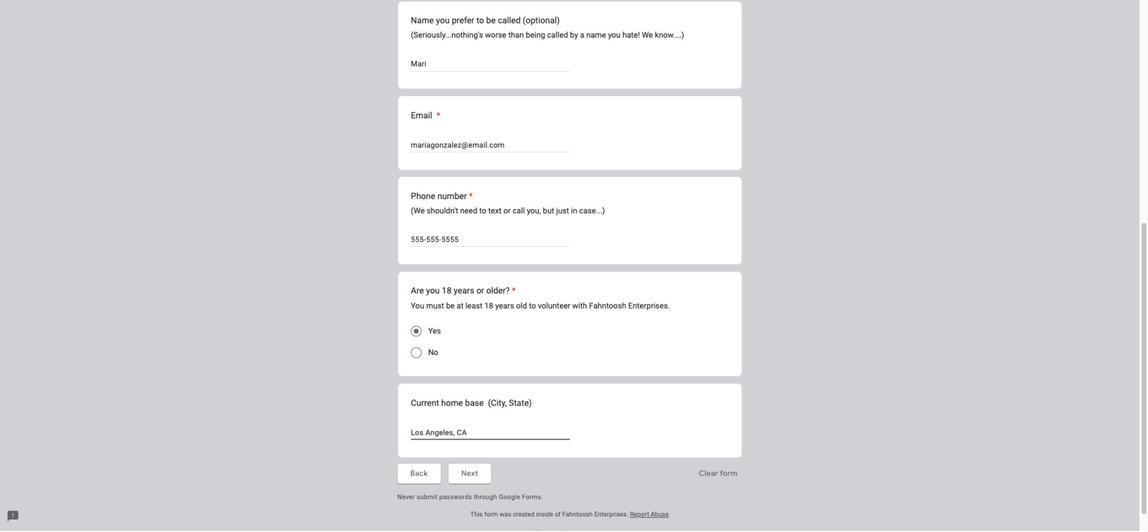 Task type: vqa. For each thing, say whether or not it's contained in the screenshot.
bottommost Fade
no



Task type: locate. For each thing, give the bounding box(es) containing it.
1 horizontal spatial required question element
[[467, 190, 473, 203]]

Yes radio
[[411, 326, 422, 337]]

2 heading from the top
[[411, 190, 605, 203]]

required question element
[[435, 109, 441, 122], [467, 190, 473, 203], [510, 285, 516, 298]]

3 heading from the top
[[411, 285, 670, 298]]

0 vertical spatial heading
[[411, 109, 441, 122]]

list
[[398, 0, 742, 458]]

1 vertical spatial heading
[[411, 190, 605, 203]]

heading
[[411, 109, 441, 122], [411, 190, 605, 203], [411, 285, 670, 298]]

2 horizontal spatial required question element
[[510, 285, 516, 298]]

1 heading from the top
[[411, 109, 441, 122]]

None text field
[[411, 426, 570, 439]]

0 vertical spatial required question element
[[435, 109, 441, 122]]

None text field
[[411, 58, 570, 70], [411, 138, 570, 151], [411, 233, 570, 246], [411, 58, 570, 70], [411, 138, 570, 151], [411, 233, 570, 246]]

2 vertical spatial heading
[[411, 285, 670, 298]]



Task type: describe. For each thing, give the bounding box(es) containing it.
1 vertical spatial required question element
[[467, 190, 473, 203]]

2 vertical spatial required question element
[[510, 285, 516, 298]]

report a problem to google image
[[6, 510, 19, 523]]

no image
[[411, 348, 422, 358]]

yes image
[[414, 329, 419, 334]]

No radio
[[411, 348, 422, 358]]

0 horizontal spatial required question element
[[435, 109, 441, 122]]



